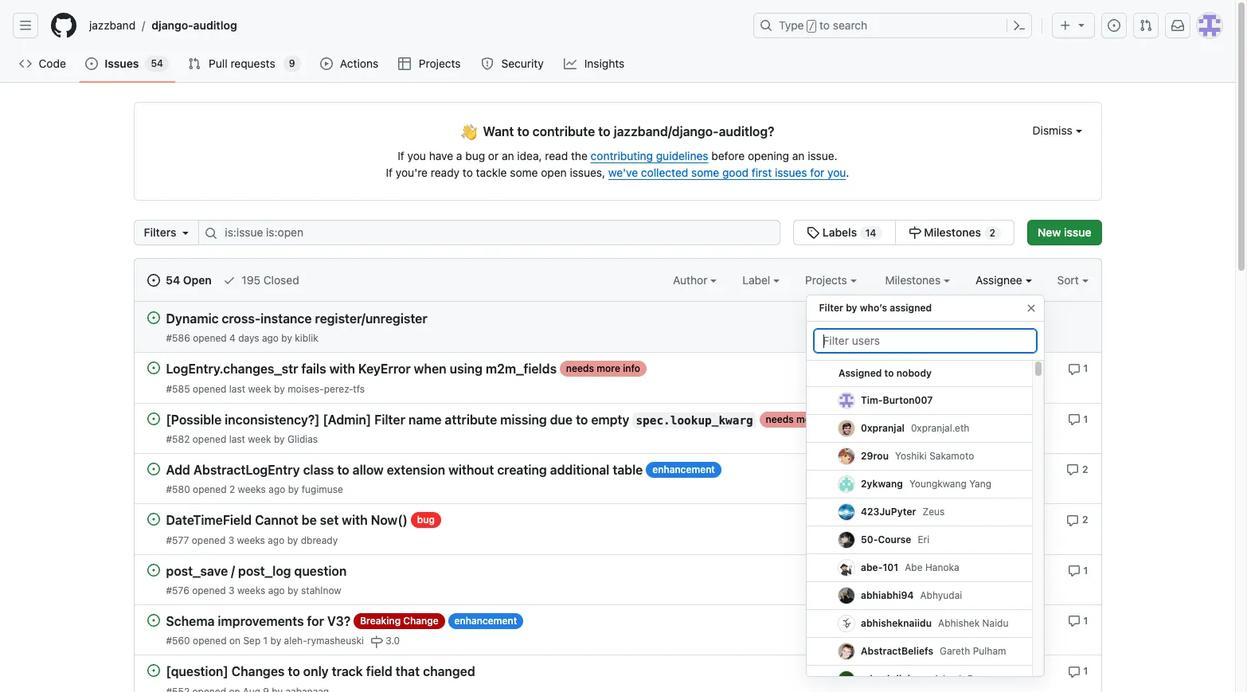 Task type: describe. For each thing, give the bounding box(es) containing it.
dynamic cross-instance register/unregister link
[[166, 312, 428, 326]]

by left "moises-"
[[274, 383, 285, 395]]

info for [possible inconsistency?] [admin] filter name attribute missing due to empty
[[823, 413, 841, 425]]

Filter users text field
[[813, 328, 1038, 354]]

ago inside post_save / post_log question #576             opened 3 weeks ago by stahlnow
[[268, 585, 285, 597]]

1 horizontal spatial git pull request image
[[1140, 19, 1153, 32]]

abhisheknaiidu abhishek naidu
[[861, 618, 1009, 630]]

auditlog
[[193, 18, 237, 32]]

projects inside 'popup button'
[[806, 273, 851, 287]]

labels
[[823, 226, 858, 239]]

if you have a bug or an idea, read the contributing guidelines before opening an issue. if you're ready to tackle some open issues, we've collected some good first issues for you .
[[386, 149, 850, 179]]

comment image for [question] changes to only track field that changed
[[1068, 666, 1081, 679]]

open issue image for dynamic cross-instance register/unregister
[[147, 312, 160, 324]]

14
[[866, 227, 877, 239]]

comment image for schema improvements for v3?
[[1068, 615, 1081, 628]]

guidelines
[[656, 149, 709, 163]]

sep
[[243, 635, 261, 647]]

assigned
[[890, 302, 933, 314]]

m2m_fields
[[486, 362, 557, 377]]

by left fugimuse
[[288, 484, 299, 496]]

search image
[[205, 227, 218, 240]]

bug inside 'link'
[[417, 514, 435, 526]]

cannot
[[255, 514, 299, 528]]

/ for post_save
[[231, 564, 235, 578]]

stahlnow
[[301, 585, 341, 597]]

stahlnow link
[[301, 585, 341, 597]]

open issue element for schema improvements for v3?
[[147, 614, 160, 627]]

rymasheuski
[[307, 635, 364, 647]]

2ykwang youngkwang yang
[[861, 478, 992, 490]]

0 vertical spatial with
[[330, 362, 355, 377]]

adarshdigievo
[[861, 673, 927, 685]]

labels 14
[[820, 226, 877, 239]]

1 vertical spatial filter
[[375, 413, 406, 427]]

423jupyter zeus
[[861, 506, 945, 518]]

dismiss button
[[1033, 122, 1083, 139]]

2 1 link from the top
[[1068, 412, 1089, 426]]

good
[[723, 166, 749, 179]]

Issues search field
[[199, 220, 781, 245]]

opened for #585             opened
[[193, 383, 227, 395]]

actions
[[340, 57, 379, 70]]

assigned
[[839, 367, 882, 379]]

have
[[429, 149, 454, 163]]

triangle down image inside filters popup button
[[180, 226, 192, 239]]

shield image
[[481, 57, 494, 70]]

none search field containing filters
[[133, 220, 1015, 245]]

1 link for logentry.changes_str fails with keyerror when using m2m_fields
[[1068, 361, 1089, 376]]

0 vertical spatial enhancement link
[[646, 462, 722, 478]]

2 an from the left
[[793, 149, 805, 163]]

track
[[332, 665, 363, 679]]

weeks for cannot
[[237, 534, 265, 546]]

opened for #560             opened
[[193, 635, 227, 647]]

ago up cannot
[[269, 484, 286, 496]]

1 link for schema improvements for v3?
[[1068, 614, 1089, 628]]

spec.lookup_kwarg
[[636, 414, 754, 427]]

open issue element for [possible inconsistency?] [admin] filter name attribute missing due to empty
[[147, 412, 160, 425]]

milestone image
[[371, 636, 383, 649]]

datetimefield
[[166, 514, 252, 528]]

issues
[[775, 166, 808, 179]]

new
[[1038, 226, 1062, 239]]

the
[[571, 149, 588, 163]]

naidu
[[983, 618, 1009, 630]]

opened for #577             opened
[[192, 534, 226, 546]]

add
[[166, 463, 190, 478]]

open issue image for schema improvements for v3?
[[147, 614, 160, 627]]

bug inside if you have a bug or an idea, read the contributing guidelines before opening an issue. if you're ready to tackle some open issues, we've collected some good first issues for you .
[[466, 149, 485, 163]]

on
[[229, 635, 241, 647]]

type / to search
[[779, 18, 868, 32]]

open issue image for datetimefield
[[147, 513, 160, 526]]

👋
[[461, 121, 477, 142]]

milestones for milestones 2
[[925, 226, 982, 239]]

info for logentry.changes_str fails with keyerror when using m2m_fields
[[623, 363, 641, 375]]

open
[[183, 273, 212, 287]]

195 closed
[[239, 273, 299, 287]]

check image
[[223, 274, 236, 287]]

50-course eri
[[861, 534, 930, 546]]

kiblik
[[295, 333, 319, 345]]

play image
[[320, 57, 333, 70]]

filters
[[144, 226, 176, 239]]

#585
[[166, 383, 190, 395]]

label
[[743, 273, 774, 287]]

actions link
[[314, 52, 386, 76]]

milestones 2
[[922, 226, 996, 239]]

issue opened image for right git pull request icon
[[1108, 19, 1121, 32]]

by down inconsistency?] at bottom left
[[274, 433, 285, 445]]

schema
[[166, 615, 215, 629]]

keyerror
[[359, 362, 411, 377]]

#577             opened 3 weeks ago by dbready
[[166, 534, 338, 546]]

29rou
[[861, 450, 889, 462]]

last for logentry.changes_str fails with keyerror when using m2m_fields
[[229, 383, 245, 395]]

author
[[673, 273, 711, 287]]

@abe 101 image
[[839, 560, 855, 576]]

tackle
[[476, 166, 507, 179]]

glidias
[[288, 433, 318, 445]]

to right want
[[517, 124, 530, 139]]

close menu image
[[1025, 302, 1038, 315]]

opened inside post_save / post_log question #576             opened 3 weeks ago by stahlnow
[[192, 585, 226, 597]]

sort
[[1058, 273, 1080, 287]]

opened for #582             opened
[[193, 433, 227, 445]]

jazzband / django-auditlog
[[89, 18, 237, 32]]

contribute
[[533, 124, 596, 139]]

table image
[[399, 57, 412, 70]]

we've collected some good first issues for you link
[[609, 166, 847, 179]]

code image
[[19, 57, 32, 70]]

to left search on the top right of the page
[[820, 18, 830, 32]]

week for logentry.changes_str fails with keyerror when using m2m_fields
[[248, 383, 272, 395]]

label button
[[743, 272, 780, 288]]

jazzband/django-
[[614, 124, 719, 139]]

we've
[[609, 166, 638, 179]]

[possible
[[166, 413, 222, 427]]

add abstractlogentry class to allow extension without creating additional table link
[[166, 463, 643, 478]]

ago down cannot
[[268, 534, 285, 546]]

dbready link
[[301, 534, 338, 546]]

[question] changes to only track field that changed link
[[166, 665, 476, 679]]

0 vertical spatial enhancement
[[653, 464, 716, 476]]

auditlog?
[[719, 124, 775, 139]]

list containing jazzband
[[83, 13, 744, 38]]

requests
[[231, 57, 275, 70]]

open issue element for logentry.changes_str fails with keyerror when using m2m_fields
[[147, 361, 160, 375]]

1 horizontal spatial you
[[828, 166, 847, 179]]

aleh-rymasheuski link
[[284, 635, 364, 647]]

opening
[[748, 149, 790, 163]]

or
[[488, 149, 499, 163]]

sort button
[[1058, 272, 1089, 288]]

last for [possible inconsistency?] [admin] filter name attribute missing due to empty
[[229, 433, 245, 445]]

3 open issue image from the top
[[147, 564, 160, 577]]

@2ykwang image
[[839, 477, 855, 492]]

@29rou image
[[839, 449, 855, 465]]

assignee
[[976, 273, 1026, 287]]

open issue element for datetimefield cannot be set with now()
[[147, 513, 160, 526]]

3 1 link from the top
[[1068, 563, 1089, 578]]

dbready
[[301, 534, 338, 546]]

opened inside dynamic cross-instance register/unregister #586             opened 4 days ago by kiblik
[[193, 333, 227, 345]]

nobody
[[897, 367, 932, 379]]

field
[[366, 665, 393, 679]]

eri
[[918, 534, 930, 546]]

milestones button
[[886, 272, 951, 288]]

2ykwang
[[861, 478, 903, 490]]

name
[[409, 413, 442, 427]]

dynamic
[[166, 312, 219, 326]]

yang
[[970, 478, 992, 490]]

issue element
[[794, 220, 1015, 245]]

abhisheknaiidu
[[861, 618, 932, 630]]



Task type: vqa. For each thing, say whether or not it's contained in the screenshot.


Task type: locate. For each thing, give the bounding box(es) containing it.
breaking change link
[[354, 614, 445, 629]]

info down @tim burton007 icon
[[823, 413, 841, 425]]

0 vertical spatial comment image
[[1068, 615, 1081, 628]]

change
[[404, 615, 439, 627]]

1 horizontal spatial an
[[793, 149, 805, 163]]

0 vertical spatial needs more info
[[566, 363, 641, 375]]

ago right days at the left of the page
[[262, 333, 279, 345]]

None search field
[[133, 220, 1015, 245]]

1 week from the top
[[248, 383, 272, 395]]

0 horizontal spatial an
[[502, 149, 514, 163]]

4 open issue image from the top
[[147, 614, 160, 627]]

0 vertical spatial more
[[597, 363, 621, 375]]

54 for 54 open
[[166, 273, 180, 287]]

by left aleh-
[[271, 635, 281, 647]]

author button
[[673, 272, 717, 288]]

for up aleh-rymasheuski 'link'
[[307, 615, 324, 629]]

open issue image left add
[[147, 463, 160, 476]]

for inside if you have a bug or an idea, read the contributing guidelines before opening an issue. if you're ready to tackle some open issues, we've collected some good first issues for you .
[[811, 166, 825, 179]]

2 vertical spatial weeks
[[237, 585, 266, 597]]

opened down 'post_save' on the left bottom of the page
[[192, 585, 226, 597]]

1 open issue element from the top
[[147, 311, 160, 324]]

to inside menu
[[885, 367, 894, 379]]

needs for [possible inconsistency?] [admin] filter name attribute missing due to empty
[[766, 413, 794, 425]]

/ inside type / to search
[[809, 21, 815, 32]]

1 for schema improvements for v3?
[[1084, 615, 1089, 627]]

attribute
[[445, 413, 497, 427]]

by down instance
[[282, 333, 292, 345]]

needs more info for logentry.changes_str fails with keyerror when using m2m_fields
[[566, 363, 641, 375]]

4 1 link from the top
[[1068, 614, 1089, 628]]

ago down the post_log on the bottom left
[[268, 585, 285, 597]]

1 vertical spatial you
[[828, 166, 847, 179]]

sakamoto
[[930, 450, 974, 462]]

1 vertical spatial more
[[797, 413, 820, 425]]

needs more info up empty
[[566, 363, 641, 375]]

0 horizontal spatial filter
[[375, 413, 406, 427]]

5 open issue element from the top
[[147, 513, 160, 526]]

👋 want to contribute to jazzband/django-auditlog?
[[461, 121, 775, 142]]

to right class
[[337, 463, 350, 478]]

0 horizontal spatial projects
[[419, 57, 461, 70]]

table
[[613, 463, 643, 478]]

some down idea,
[[510, 166, 538, 179]]

0 vertical spatial info
[[623, 363, 641, 375]]

1 vertical spatial week
[[248, 433, 271, 445]]

to right the ready
[[463, 166, 473, 179]]

1 horizontal spatial more
[[797, 413, 820, 425]]

1 horizontal spatial some
[[692, 166, 720, 179]]

milestones inside issue element
[[925, 226, 982, 239]]

0 vertical spatial if
[[398, 149, 405, 163]]

issue opened image right plus icon
[[1108, 19, 1121, 32]]

projects down 'labels'
[[806, 273, 851, 287]]

0 vertical spatial last
[[229, 383, 245, 395]]

filter by who's assigned
[[820, 302, 933, 314]]

1 horizontal spatial needs more info
[[766, 413, 841, 425]]

1 vertical spatial projects
[[806, 273, 851, 287]]

0 vertical spatial 54
[[151, 57, 163, 69]]

using
[[450, 362, 483, 377]]

2 comment image from the top
[[1068, 666, 1081, 679]]

#577
[[166, 534, 189, 546]]

register/unregister
[[315, 312, 428, 326]]

195 closed link
[[223, 272, 299, 288]]

3 down datetimefield
[[228, 534, 234, 546]]

enhancement link up changed
[[448, 614, 524, 629]]

open
[[541, 166, 567, 179]]

2 horizontal spatial /
[[809, 21, 815, 32]]

search
[[833, 18, 868, 32]]

0 horizontal spatial info
[[623, 363, 641, 375]]

post_save / post_log question link
[[166, 564, 347, 578]]

glidias link
[[288, 433, 318, 445]]

/ right 'type'
[[809, 21, 815, 32]]

needs more info link down @tim burton007 icon
[[760, 412, 847, 428]]

menu containing filter by who's assigned
[[806, 288, 1045, 693]]

0 horizontal spatial needs
[[566, 363, 595, 375]]

0 horizontal spatial 54
[[151, 57, 163, 69]]

1
[[1084, 363, 1089, 375], [1084, 413, 1089, 425], [1084, 565, 1089, 577], [1084, 615, 1089, 627], [263, 635, 268, 647], [1084, 666, 1089, 678]]

weeks down post_save / post_log question link
[[237, 585, 266, 597]]

if left the you're
[[386, 166, 393, 179]]

to
[[820, 18, 830, 32], [517, 124, 530, 139], [599, 124, 611, 139], [463, 166, 473, 179], [885, 367, 894, 379], [576, 413, 588, 427], [337, 463, 350, 478], [288, 665, 300, 679]]

1 vertical spatial weeks
[[237, 534, 265, 546]]

@423jupyter image
[[839, 504, 855, 520]]

some down before
[[692, 166, 720, 179]]

1 horizontal spatial /
[[231, 564, 235, 578]]

to right due
[[576, 413, 588, 427]]

open issue element for post_save / post_log question
[[147, 563, 160, 577]]

issue
[[1065, 226, 1092, 239]]

@0xpranjal image
[[839, 421, 855, 437]]

1 for post_save / post_log question
[[1084, 565, 1089, 577]]

by inside dynamic cross-instance register/unregister #586             opened 4 days ago by kiblik
[[282, 333, 292, 345]]

issue opened image left the issues
[[86, 57, 98, 70]]

2 link for add abstractlogentry class to allow extension without creating additional table
[[1067, 462, 1089, 477]]

by left who's
[[846, 302, 858, 314]]

projects
[[419, 57, 461, 70], [806, 273, 851, 287]]

1 vertical spatial open issue image
[[147, 513, 160, 526]]

notifications image
[[1172, 19, 1185, 32]]

milestones for milestones
[[886, 273, 944, 287]]

2 inside milestones 2
[[990, 227, 996, 239]]

@abhisheknaiidu image
[[839, 616, 855, 632]]

bug
[[466, 149, 485, 163], [417, 514, 435, 526]]

0 vertical spatial for
[[811, 166, 825, 179]]

2 week from the top
[[248, 433, 271, 445]]

/ left django-
[[142, 19, 145, 32]]

54 right the issues
[[151, 57, 163, 69]]

milestones up the assigned
[[886, 273, 944, 287]]

comment image
[[1068, 363, 1081, 376], [1068, 414, 1081, 426], [1067, 464, 1080, 477], [1067, 514, 1080, 527], [1068, 565, 1081, 578]]

an up the issues
[[793, 149, 805, 163]]

issue opened image inside 54 open link
[[147, 274, 160, 287]]

abstractlogentry
[[194, 463, 300, 478]]

issue opened image
[[1108, 19, 1121, 32], [86, 57, 98, 70], [147, 274, 160, 287]]

1 horizontal spatial triangle down image
[[1076, 18, 1089, 31]]

needs more info link for [possible inconsistency?] [admin] filter name attribute missing due to empty
[[760, 412, 847, 428]]

6 open issue element from the top
[[147, 563, 160, 577]]

dynamic cross-instance register/unregister #586             opened 4 days ago by kiblik
[[166, 312, 428, 345]]

set
[[320, 514, 339, 528]]

1 open issue image from the top
[[147, 463, 160, 476]]

0 horizontal spatial enhancement link
[[448, 614, 524, 629]]

ago
[[262, 333, 279, 345], [269, 484, 286, 496], [268, 534, 285, 546], [268, 585, 285, 597]]

issue.
[[808, 149, 838, 163]]

0 vertical spatial needs more info link
[[560, 361, 647, 377]]

[question] changes to only track field that changed
[[166, 665, 476, 679]]

1 vertical spatial 54
[[166, 273, 180, 287]]

you
[[408, 149, 426, 163], [828, 166, 847, 179]]

if up the you're
[[398, 149, 405, 163]]

4
[[230, 333, 236, 345]]

0 vertical spatial weeks
[[238, 484, 266, 496]]

9
[[289, 57, 295, 69]]

2 vertical spatial open issue image
[[147, 564, 160, 577]]

post_save / post_log question #576             opened 3 weeks ago by stahlnow
[[166, 564, 347, 597]]

2 open issue image from the top
[[147, 513, 160, 526]]

0 vertical spatial projects
[[419, 57, 461, 70]]

5 open issue image from the top
[[147, 665, 160, 678]]

abe-
[[861, 562, 883, 574]]

info up empty
[[623, 363, 641, 375]]

1 horizontal spatial enhancement link
[[646, 462, 722, 478]]

read
[[545, 149, 568, 163]]

opened down datetimefield
[[192, 534, 226, 546]]

last up abstractlogentry
[[229, 433, 245, 445]]

comment image
[[1068, 615, 1081, 628], [1068, 666, 1081, 679]]

1 last from the top
[[229, 383, 245, 395]]

0xpranjal.eth
[[911, 422, 970, 434]]

1 vertical spatial bug
[[417, 514, 435, 526]]

8 open issue element from the top
[[147, 664, 160, 678]]

enhancement up changed
[[455, 615, 517, 627]]

by inside menu
[[846, 302, 858, 314]]

2 vertical spatial issue opened image
[[147, 274, 160, 287]]

menu
[[806, 288, 1045, 693]]

0 horizontal spatial if
[[386, 166, 393, 179]]

Search all issues text field
[[199, 220, 781, 245]]

enhancement link
[[646, 462, 722, 478], [448, 614, 524, 629]]

1 vertical spatial needs more info link
[[760, 412, 847, 428]]

1 vertical spatial enhancement
[[455, 615, 517, 627]]

weeks down abstractlogentry
[[238, 484, 266, 496]]

1 horizontal spatial needs more info link
[[760, 412, 847, 428]]

2
[[990, 227, 996, 239], [1083, 464, 1089, 476], [229, 484, 235, 496], [1083, 514, 1089, 526]]

needs more info link up empty
[[560, 361, 647, 377]]

1 horizontal spatial if
[[398, 149, 405, 163]]

milestones inside popup button
[[886, 273, 944, 287]]

opened up datetimefield
[[193, 484, 227, 496]]

hanoka
[[926, 562, 960, 574]]

1 open issue image from the top
[[147, 312, 160, 324]]

195
[[242, 273, 261, 287]]

open issue image for logentry.changes_str fails with keyerror when using m2m_fields
[[147, 362, 160, 375]]

post_log
[[238, 564, 291, 578]]

kiblik link
[[295, 333, 319, 345]]

1 vertical spatial git pull request image
[[188, 57, 201, 70]]

0 vertical spatial week
[[248, 383, 272, 395]]

0 horizontal spatial for
[[307, 615, 324, 629]]

2 last from the top
[[229, 433, 245, 445]]

0 horizontal spatial /
[[142, 19, 145, 32]]

2 link for datetimefield cannot be set with now()
[[1067, 513, 1089, 527]]

with up perez-
[[330, 362, 355, 377]]

abhiabhi94
[[861, 590, 914, 602]]

more left @0xpranjal icon
[[797, 413, 820, 425]]

0 horizontal spatial needs more info link
[[560, 361, 647, 377]]

code
[[39, 57, 66, 70]]

1 horizontal spatial issue opened image
[[147, 274, 160, 287]]

open issue image
[[147, 312, 160, 324], [147, 362, 160, 375], [147, 412, 160, 425], [147, 614, 160, 627], [147, 665, 160, 678]]

triangle down image
[[1076, 18, 1089, 31], [180, 226, 192, 239]]

comment image for logentry.changes_str fails with keyerror when using m2m_fields
[[1068, 363, 1081, 376]]

@50 course image
[[839, 532, 855, 548]]

54 left 'open'
[[166, 273, 180, 287]]

@tim burton007 image
[[839, 393, 855, 409]]

0 horizontal spatial needs more info
[[566, 363, 641, 375]]

0 vertical spatial needs
[[566, 363, 595, 375]]

0 vertical spatial you
[[408, 149, 426, 163]]

django-auditlog link
[[145, 13, 244, 38]]

code link
[[13, 52, 73, 76]]

to left only
[[288, 665, 300, 679]]

3 open issue element from the top
[[147, 412, 160, 425]]

1 horizontal spatial enhancement
[[653, 464, 716, 476]]

plus image
[[1060, 19, 1073, 32]]

3 open issue image from the top
[[147, 412, 160, 425]]

yoshiki
[[895, 450, 927, 462]]

[question]
[[166, 665, 229, 679]]

security link
[[475, 52, 552, 76]]

command palette image
[[1014, 19, 1026, 32]]

2 open issue element from the top
[[147, 361, 160, 375]]

enhancement link down spec.lookup_kwarg
[[646, 462, 722, 478]]

pulham
[[973, 645, 1006, 657]]

weeks up post_save / post_log question link
[[237, 534, 265, 546]]

homepage image
[[51, 13, 77, 38]]

gareth
[[940, 645, 970, 657]]

4 open issue element from the top
[[147, 462, 160, 476]]

3
[[228, 534, 234, 546], [229, 585, 235, 597]]

1 horizontal spatial projects
[[806, 273, 851, 287]]

week up inconsistency?] at bottom left
[[248, 383, 272, 395]]

improvements
[[218, 615, 304, 629]]

question
[[294, 564, 347, 578]]

changed
[[423, 665, 476, 679]]

bug right now()
[[417, 514, 435, 526]]

git pull request image left pull
[[188, 57, 201, 70]]

issue opened image left "54 open"
[[147, 274, 160, 287]]

open issue element for [question] changes to only track field that changed
[[147, 664, 160, 678]]

milestones right milestone icon
[[925, 226, 982, 239]]

opened down [possible
[[193, 433, 227, 445]]

weeks for abstractlogentry
[[238, 484, 266, 496]]

opened left 4
[[193, 333, 227, 345]]

1 some from the left
[[510, 166, 538, 179]]

1 vertical spatial comment image
[[1068, 666, 1081, 679]]

filter inside menu
[[820, 302, 844, 314]]

to inside if you have a bug or an idea, read the contributing guidelines before opening an issue. if you're ready to tackle some open issues, we've collected some good first issues for you .
[[463, 166, 473, 179]]

course
[[878, 534, 912, 546]]

1 vertical spatial needs
[[766, 413, 794, 425]]

opened down logentry.changes_str at the left
[[193, 383, 227, 395]]

git pull request image left notifications "icon"
[[1140, 19, 1153, 32]]

dismiss
[[1033, 124, 1076, 137]]

breaking
[[360, 615, 401, 627]]

datetimefield cannot be set with now() link
[[166, 514, 408, 528]]

more for [possible inconsistency?] [admin] filter name attribute missing due to empty
[[797, 413, 820, 425]]

0 vertical spatial git pull request image
[[1140, 19, 1153, 32]]

abe-101 abe hanoka
[[861, 562, 960, 574]]

open issue element for dynamic cross-instance register/unregister
[[147, 311, 160, 324]]

insights link
[[558, 52, 633, 76]]

graph image
[[564, 57, 577, 70]]

filter down projects 'popup button'
[[820, 302, 844, 314]]

creating
[[497, 463, 547, 478]]

week down inconsistency?] at bottom left
[[248, 433, 271, 445]]

some
[[510, 166, 538, 179], [692, 166, 720, 179]]

1 1 link from the top
[[1068, 361, 1089, 376]]

comment image for add abstractlogentry class to allow extension without creating additional table
[[1067, 464, 1080, 477]]

to left the nobody
[[885, 367, 894, 379]]

git pull request image
[[1140, 19, 1153, 32], [188, 57, 201, 70]]

1 for logentry.changes_str fails with keyerror when using m2m_fields
[[1084, 363, 1089, 375]]

an right or on the top
[[502, 149, 514, 163]]

bug right a
[[466, 149, 485, 163]]

1 vertical spatial 3
[[229, 585, 235, 597]]

2 open issue image from the top
[[147, 362, 160, 375]]

milestone image
[[909, 226, 922, 239]]

1 vertical spatial issue opened image
[[86, 57, 98, 70]]

0 vertical spatial milestones
[[925, 226, 982, 239]]

open issue image left 'post_save' on the left bottom of the page
[[147, 564, 160, 577]]

/ left the post_log on the bottom left
[[231, 564, 235, 578]]

1 vertical spatial if
[[386, 166, 393, 179]]

datetimefield cannot be set with now()
[[166, 514, 408, 528]]

open issue element
[[147, 311, 160, 324], [147, 361, 160, 375], [147, 412, 160, 425], [147, 462, 160, 476], [147, 513, 160, 526], [147, 563, 160, 577], [147, 614, 160, 627], [147, 664, 160, 678]]

by down the 'datetimefield cannot be set with now()'
[[287, 534, 298, 546]]

more for logentry.changes_str fails with keyerror when using m2m_fields
[[597, 363, 621, 375]]

abhishek
[[938, 618, 980, 630]]

only
[[303, 665, 329, 679]]

week for [possible inconsistency?] [admin] filter name attribute missing due to empty
[[248, 433, 271, 445]]

0 horizontal spatial enhancement
[[455, 615, 517, 627]]

triangle down image left search image
[[180, 226, 192, 239]]

when
[[414, 362, 447, 377]]

by inside post_save / post_log question #576             opened 3 weeks ago by stahlnow
[[288, 585, 299, 597]]

needs more info for [possible inconsistency?] [admin] filter name attribute missing due to empty
[[766, 413, 841, 425]]

filter left name
[[375, 413, 406, 427]]

1 horizontal spatial filter
[[820, 302, 844, 314]]

1 vertical spatial milestones
[[886, 273, 944, 287]]

0 vertical spatial filter
[[820, 302, 844, 314]]

1 vertical spatial for
[[307, 615, 324, 629]]

0 vertical spatial bug
[[466, 149, 485, 163]]

0 horizontal spatial bug
[[417, 514, 435, 526]]

comment image for datetimefield cannot be set with now()
[[1067, 514, 1080, 527]]

fails
[[302, 362, 326, 377]]

needs left @0xpranjal icon
[[766, 413, 794, 425]]

0 horizontal spatial git pull request image
[[188, 57, 201, 70]]

5 1 link from the top
[[1068, 664, 1089, 679]]

needs more info
[[566, 363, 641, 375], [766, 413, 841, 425]]

1 comment image from the top
[[1068, 615, 1081, 628]]

list
[[83, 13, 744, 38]]

you up the you're
[[408, 149, 426, 163]]

tag image
[[807, 226, 820, 239]]

needs for logentry.changes_str fails with keyerror when using m2m_fields
[[566, 363, 595, 375]]

1 for [possible inconsistency?] [admin] filter name attribute missing due to empty
[[1084, 413, 1089, 425]]

zeus
[[923, 506, 945, 518]]

1 vertical spatial with
[[342, 514, 368, 528]]

for down issue.
[[811, 166, 825, 179]]

assignee button
[[976, 272, 1032, 288]]

add abstractlogentry class to allow extension without creating additional table
[[166, 463, 643, 478]]

open issue image for add
[[147, 463, 160, 476]]

who's
[[860, 302, 888, 314]]

django-
[[152, 18, 193, 32]]

2 some from the left
[[692, 166, 720, 179]]

1 vertical spatial needs more info
[[766, 413, 841, 425]]

last
[[229, 383, 245, 395], [229, 433, 245, 445]]

1 2 link from the top
[[1067, 462, 1089, 477]]

issues
[[105, 57, 139, 70]]

#580
[[166, 484, 190, 496]]

0xpranjal
[[861, 422, 905, 434]]

1 horizontal spatial for
[[811, 166, 825, 179]]

weeks inside post_save / post_log question #576             opened 3 weeks ago by stahlnow
[[237, 585, 266, 597]]

filter
[[820, 302, 844, 314], [375, 413, 406, 427]]

0 horizontal spatial issue opened image
[[86, 57, 98, 70]]

to up 'contributing'
[[599, 124, 611, 139]]

#560
[[166, 635, 190, 647]]

@abhiabhi94 image
[[839, 588, 855, 604]]

more up empty
[[597, 363, 621, 375]]

2 2 link from the top
[[1067, 513, 1089, 527]]

0 horizontal spatial some
[[510, 166, 538, 179]]

0 horizontal spatial more
[[597, 363, 621, 375]]

0 vertical spatial issue opened image
[[1108, 19, 1121, 32]]

/ inside post_save / post_log question #576             opened 3 weeks ago by stahlnow
[[231, 564, 235, 578]]

1 link
[[1068, 361, 1089, 376], [1068, 412, 1089, 426], [1068, 563, 1089, 578], [1068, 614, 1089, 628], [1068, 664, 1089, 679]]

needs more info link for logentry.changes_str fails with keyerror when using m2m_fields
[[560, 361, 647, 377]]

1 an from the left
[[502, 149, 514, 163]]

1 horizontal spatial needs
[[766, 413, 794, 425]]

/ inside jazzband / django-auditlog
[[142, 19, 145, 32]]

1 vertical spatial 2 link
[[1067, 513, 1089, 527]]

0 horizontal spatial you
[[408, 149, 426, 163]]

with right set
[[342, 514, 368, 528]]

triangle down image right plus icon
[[1076, 18, 1089, 31]]

open issue element for add abstractlogentry class to allow extension without creating additional table
[[147, 462, 160, 476]]

1 vertical spatial enhancement link
[[448, 614, 524, 629]]

0 vertical spatial triangle down image
[[1076, 18, 1089, 31]]

1 link for [question] changes to only track field that changed
[[1068, 664, 1089, 679]]

inconsistency?]
[[225, 413, 320, 427]]

/ for type
[[809, 21, 815, 32]]

2 horizontal spatial issue opened image
[[1108, 19, 1121, 32]]

you down issue.
[[828, 166, 847, 179]]

@abstractbeliefs image
[[839, 644, 855, 660]]

open issue image for [question] changes to only track field that changed
[[147, 665, 160, 678]]

29rou yoshiki sakamoto
[[861, 450, 974, 462]]

3 down post_save / post_log question link
[[229, 585, 235, 597]]

1 horizontal spatial info
[[823, 413, 841, 425]]

needs up due
[[566, 363, 595, 375]]

1 horizontal spatial 54
[[166, 273, 180, 287]]

open issue image
[[147, 463, 160, 476], [147, 513, 160, 526], [147, 564, 160, 577]]

last down logentry.changes_str at the left
[[229, 383, 245, 395]]

opened left "on"
[[193, 635, 227, 647]]

1 vertical spatial triangle down image
[[180, 226, 192, 239]]

0 vertical spatial open issue image
[[147, 463, 160, 476]]

0 vertical spatial 2 link
[[1067, 462, 1089, 477]]

issue opened image for left git pull request icon
[[86, 57, 98, 70]]

1 for [question] changes to only track field that changed
[[1084, 666, 1089, 678]]

by left stahlnow link
[[288, 585, 299, 597]]

enhancement down spec.lookup_kwarg
[[653, 464, 716, 476]]

1 vertical spatial last
[[229, 433, 245, 445]]

open issue image left datetimefield
[[147, 513, 160, 526]]

cross-
[[222, 312, 261, 326]]

0 vertical spatial 3
[[228, 534, 234, 546]]

7 open issue element from the top
[[147, 614, 160, 627]]

1 horizontal spatial bug
[[466, 149, 485, 163]]

opened for #580             opened
[[193, 484, 227, 496]]

projects right table image
[[419, 57, 461, 70]]

54 for 54
[[151, 57, 163, 69]]

/ for jazzband
[[142, 19, 145, 32]]

open issue image for [possible inconsistency?] [admin] filter name attribute missing due to empty
[[147, 412, 160, 425]]

3 inside post_save / post_log question #576             opened 3 weeks ago by stahlnow
[[229, 585, 235, 597]]

an
[[502, 149, 514, 163], [793, 149, 805, 163]]

tfs
[[353, 383, 365, 395]]

1 vertical spatial info
[[823, 413, 841, 425]]

0 horizontal spatial triangle down image
[[180, 226, 192, 239]]

ago inside dynamic cross-instance register/unregister #586             opened 4 days ago by kiblik
[[262, 333, 279, 345]]

needs more info down @tim burton007 icon
[[766, 413, 841, 425]]



